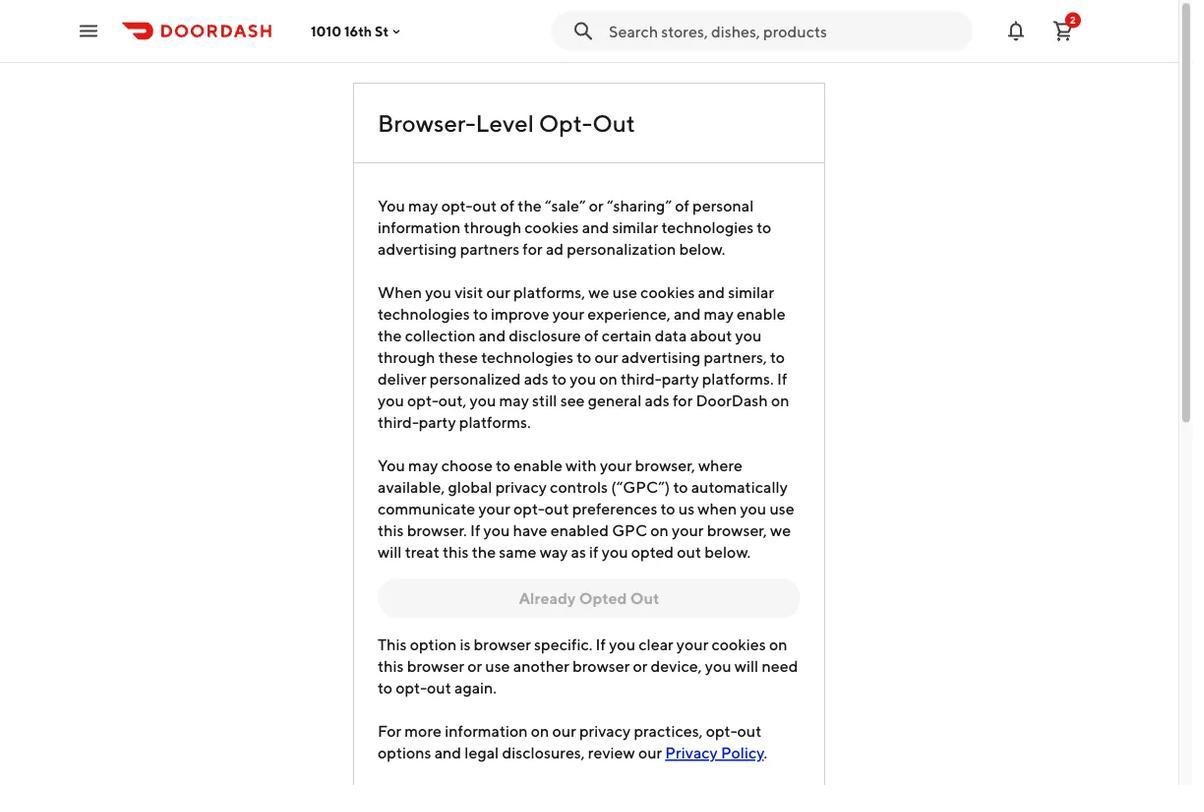 Task type: locate. For each thing, give the bounding box(es) containing it.
browser,
[[635, 456, 695, 475], [707, 521, 767, 540]]

0 horizontal spatial use
[[485, 657, 510, 675]]

advertising
[[378, 240, 457, 258], [622, 348, 701, 367]]

you left clear
[[609, 635, 636, 654]]

0 vertical spatial platforms.
[[702, 369, 774, 388]]

1 vertical spatial you
[[378, 456, 405, 475]]

the
[[518, 196, 542, 215], [378, 326, 402, 345], [472, 543, 496, 561]]

similar
[[612, 218, 659, 237], [728, 283, 774, 302]]

0 horizontal spatial third-
[[378, 413, 419, 431]]

through inside when you visit our platforms, we use cookies and similar technologies to improve your experience, and may enable the collection and disclosure of certain data about you through these technologies to our advertising partners, to deliver personalized ads to you on third-party platforms. if you opt-out, you may still see general ads for doordash on third-party platforms.
[[378, 348, 435, 367]]

"sale"
[[545, 196, 586, 215]]

0 vertical spatial ads
[[524, 369, 549, 388]]

0 vertical spatial for
[[523, 240, 543, 258]]

and down more
[[435, 743, 462, 762]]

or up again.
[[468, 657, 482, 675]]

on inside the you may choose to enable with your browser, where available, global privacy controls ("gpc") to automatically communicate your opt-out preferences to us when you use this browser. if you have enabled gpc on your browser, we will treat this the same way as if you opted out below.
[[651, 521, 669, 540]]

1 vertical spatial third-
[[378, 413, 419, 431]]

cookies up 'ad'
[[525, 218, 579, 237]]

0 horizontal spatial will
[[378, 543, 402, 561]]

platforms. down personalized
[[459, 413, 531, 431]]

the inside you may opt-out of the "sale" or "sharing" of personal information through cookies and similar technologies to advertising partners for ad personalization below.
[[518, 196, 542, 215]]

0 vertical spatial the
[[518, 196, 542, 215]]

1 horizontal spatial third-
[[621, 369, 662, 388]]

1 vertical spatial through
[[378, 348, 435, 367]]

the left "sale"
[[518, 196, 542, 215]]

1 horizontal spatial will
[[735, 657, 759, 675]]

2 horizontal spatial the
[[518, 196, 542, 215]]

2 horizontal spatial use
[[770, 499, 795, 518]]

the left same
[[472, 543, 496, 561]]

you inside you may opt-out of the "sale" or "sharing" of personal information through cookies and similar technologies to advertising partners for ad personalization below.
[[378, 196, 405, 215]]

0 horizontal spatial through
[[378, 348, 435, 367]]

of left certain
[[584, 326, 599, 345]]

cookies inside you may opt-out of the "sale" or "sharing" of personal information through cookies and similar technologies to advertising partners for ad personalization below.
[[525, 218, 579, 237]]

or right "sale"
[[589, 196, 604, 215]]

opt- up privacy policy .
[[706, 722, 737, 740]]

1 vertical spatial advertising
[[622, 348, 701, 367]]

privacy
[[496, 478, 547, 496], [579, 722, 631, 740]]

0 horizontal spatial similar
[[612, 218, 659, 237]]

experience,
[[588, 305, 671, 323]]

may inside you may opt-out of the "sale" or "sharing" of personal information through cookies and similar technologies to advertising partners for ad personalization below.
[[408, 196, 438, 215]]

treat
[[405, 543, 440, 561]]

party
[[662, 369, 699, 388], [419, 413, 456, 431]]

use up again.
[[485, 657, 510, 675]]

you left visit
[[425, 283, 452, 302]]

0 horizontal spatial advertising
[[378, 240, 457, 258]]

our
[[487, 283, 510, 302], [595, 348, 619, 367], [552, 722, 576, 740], [638, 743, 662, 762]]

1 vertical spatial the
[[378, 326, 402, 345]]

16th
[[344, 23, 372, 39]]

we up experience,
[[589, 283, 609, 302]]

you down 'deliver'
[[378, 391, 404, 410]]

browser, down when
[[707, 521, 767, 540]]

0 horizontal spatial for
[[523, 240, 543, 258]]

1 you from the top
[[378, 196, 405, 215]]

information up legal
[[445, 722, 528, 740]]

0 vertical spatial privacy
[[496, 478, 547, 496]]

cookies up need
[[712, 635, 766, 654]]

cookies up 'data'
[[641, 283, 695, 302]]

if
[[777, 369, 787, 388], [470, 521, 480, 540], [596, 635, 606, 654]]

0 vertical spatial enable
[[737, 305, 786, 323]]

1 vertical spatial information
[[445, 722, 528, 740]]

out up policy
[[737, 722, 762, 740]]

through up "partners"
[[464, 218, 522, 237]]

2 vertical spatial the
[[472, 543, 496, 561]]

enable
[[737, 305, 786, 323], [514, 456, 563, 475]]

our down certain
[[595, 348, 619, 367]]

disclosure
[[509, 326, 581, 345]]

through
[[464, 218, 522, 237], [378, 348, 435, 367]]

1 vertical spatial ads
[[645, 391, 670, 410]]

browser right 'is'
[[474, 635, 531, 654]]

party down out,
[[419, 413, 456, 431]]

device,
[[651, 657, 702, 675]]

0 vertical spatial will
[[378, 543, 402, 561]]

2 horizontal spatial cookies
[[712, 635, 766, 654]]

will inside the you may choose to enable with your browser, where available, global privacy controls ("gpc") to automatically communicate your opt-out preferences to us when you use this browser. if you have enabled gpc on your browser, we will treat this the same way as if you opted out below.
[[378, 543, 402, 561]]

1 horizontal spatial browser,
[[707, 521, 767, 540]]

1 horizontal spatial through
[[464, 218, 522, 237]]

below.
[[679, 240, 726, 258], [705, 543, 751, 561]]

if inside the you may choose to enable with your browser, where available, global privacy controls ("gpc") to automatically communicate your opt-out preferences to us when you use this browser. if you have enabled gpc on your browser, we will treat this the same way as if you opted out below.
[[470, 521, 480, 540]]

on inside this option is browser specific. if you clear your cookies on this browser or use another browser or device, you will need to opt-out again.
[[769, 635, 788, 654]]

opt- inside when you visit our platforms, we use cookies and similar technologies to improve your experience, and may enable the collection and disclosure of certain data about you through these technologies to our advertising partners, to deliver personalized ads to you on third-party platforms. if you opt-out, you may still see general ads for doordash on third-party platforms.
[[407, 391, 439, 410]]

platforms. down partners, on the top right
[[702, 369, 774, 388]]

1 horizontal spatial advertising
[[622, 348, 701, 367]]

on up disclosures,
[[531, 722, 549, 740]]

notification bell image
[[1005, 19, 1028, 43]]

0 vertical spatial similar
[[612, 218, 659, 237]]

cookies
[[525, 218, 579, 237], [641, 283, 695, 302], [712, 635, 766, 654]]

below. inside the you may choose to enable with your browser, where available, global privacy controls ("gpc") to automatically communicate your opt-out preferences to us when you use this browser. if you have enabled gpc on your browser, we will treat this the same way as if you opted out below.
[[705, 543, 751, 561]]

0 horizontal spatial privacy
[[496, 478, 547, 496]]

0 vertical spatial we
[[589, 283, 609, 302]]

0 vertical spatial if
[[777, 369, 787, 388]]

may up available,
[[408, 456, 438, 475]]

the down when on the left top of the page
[[378, 326, 402, 345]]

0 vertical spatial below.
[[679, 240, 726, 258]]

partners,
[[704, 348, 767, 367]]

1 vertical spatial if
[[470, 521, 480, 540]]

or down clear
[[633, 657, 648, 675]]

you inside the you may choose to enable with your browser, where available, global privacy controls ("gpc") to automatically communicate your opt-out preferences to us when you use this browser. if you have enabled gpc on your browser, we will treat this the same way as if you opted out below.
[[378, 456, 405, 475]]

opt- down 'deliver'
[[407, 391, 439, 410]]

0 horizontal spatial technologies
[[378, 305, 470, 323]]

0 horizontal spatial browser
[[407, 657, 464, 675]]

2 button
[[1044, 11, 1083, 51]]

third-
[[621, 369, 662, 388], [378, 413, 419, 431]]

ads right general
[[645, 391, 670, 410]]

privacy up the have
[[496, 478, 547, 496]]

opt- up more
[[396, 678, 427, 697]]

0 horizontal spatial of
[[500, 196, 515, 215]]

use
[[613, 283, 638, 302], [770, 499, 795, 518], [485, 657, 510, 675]]

on up opted
[[651, 521, 669, 540]]

0 horizontal spatial enable
[[514, 456, 563, 475]]

communicate
[[378, 499, 475, 518]]

your down platforms,
[[553, 305, 585, 323]]

0 vertical spatial use
[[613, 283, 638, 302]]

opt- up the have
[[514, 499, 545, 518]]

we down automatically
[[770, 521, 791, 540]]

1 horizontal spatial technologies
[[481, 348, 574, 367]]

automatically
[[691, 478, 788, 496]]

out up "partners"
[[473, 196, 497, 215]]

will left need
[[735, 657, 759, 675]]

1 vertical spatial this
[[443, 543, 469, 561]]

through up 'deliver'
[[378, 348, 435, 367]]

st
[[375, 23, 389, 39]]

out right opted
[[630, 589, 660, 608]]

0 vertical spatial party
[[662, 369, 699, 388]]

of up "partners"
[[500, 196, 515, 215]]

open menu image
[[77, 19, 100, 43]]

level
[[476, 109, 534, 137]]

2 you from the top
[[378, 456, 405, 475]]

choose
[[441, 456, 493, 475]]

you may opt-out of the "sale" or "sharing" of personal information through cookies and similar technologies to advertising partners for ad personalization below.
[[378, 196, 772, 258]]

opt- inside the 'for more information on our privacy practices, opt-out options and legal disclosures, review our'
[[706, 722, 737, 740]]

information up when on the left top of the page
[[378, 218, 461, 237]]

1 vertical spatial browser,
[[707, 521, 767, 540]]

use inside the you may choose to enable with your browser, where available, global privacy controls ("gpc") to automatically communicate your opt-out preferences to us when you use this browser. if you have enabled gpc on your browser, we will treat this the same way as if you opted out below.
[[770, 499, 795, 518]]

browser down specific.
[[573, 657, 630, 675]]

1 horizontal spatial enable
[[737, 305, 786, 323]]

browser
[[474, 635, 531, 654], [407, 657, 464, 675], [573, 657, 630, 675]]

advertising down 'data'
[[622, 348, 701, 367]]

technologies down personal
[[662, 218, 754, 237]]

your inside when you visit our platforms, we use cookies and similar technologies to improve your experience, and may enable the collection and disclosure of certain data about you through these technologies to our advertising partners, to deliver personalized ads to you on third-party platforms. if you opt-out, you may still see general ads for doordash on third-party platforms.
[[553, 305, 585, 323]]

opt- up "partners"
[[441, 196, 473, 215]]

1 vertical spatial out
[[630, 589, 660, 608]]

2 vertical spatial cookies
[[712, 635, 766, 654]]

out left again.
[[427, 678, 451, 697]]

1 vertical spatial will
[[735, 657, 759, 675]]

0 vertical spatial information
[[378, 218, 461, 237]]

out up "sharing"
[[592, 109, 636, 137]]

1 horizontal spatial ads
[[645, 391, 670, 410]]

0 horizontal spatial we
[[589, 283, 609, 302]]

1 horizontal spatial privacy
[[579, 722, 631, 740]]

available,
[[378, 478, 445, 496]]

1 horizontal spatial we
[[770, 521, 791, 540]]

you
[[378, 196, 405, 215], [378, 456, 405, 475]]

and up personalization
[[582, 218, 609, 237]]

of inside when you visit our platforms, we use cookies and similar technologies to improve your experience, and may enable the collection and disclosure of certain data about you through these technologies to our advertising partners, to deliver personalized ads to you on third-party platforms. if you opt-out, you may still see general ads for doordash on third-party platforms.
[[584, 326, 599, 345]]

technologies up collection at the left top of page
[[378, 305, 470, 323]]

1 horizontal spatial platforms.
[[702, 369, 774, 388]]

1 horizontal spatial party
[[662, 369, 699, 388]]

if inside this option is browser specific. if you clear your cookies on this browser or use another browser or device, you will need to opt-out again.
[[596, 635, 606, 654]]

technologies
[[662, 218, 754, 237], [378, 305, 470, 323], [481, 348, 574, 367]]

for left 'ad'
[[523, 240, 543, 258]]

privacy up review
[[579, 722, 631, 740]]

third- up general
[[621, 369, 662, 388]]

1 vertical spatial below.
[[705, 543, 751, 561]]

1 horizontal spatial browser
[[474, 635, 531, 654]]

below. down personal
[[679, 240, 726, 258]]

need
[[762, 657, 798, 675]]

out right opted
[[677, 543, 702, 561]]

2 vertical spatial use
[[485, 657, 510, 675]]

2 vertical spatial technologies
[[481, 348, 574, 367]]

way
[[540, 543, 568, 561]]

technologies down disclosure
[[481, 348, 574, 367]]

to inside this option is browser specific. if you clear your cookies on this browser or use another browser or device, you will need to opt-out again.
[[378, 678, 393, 697]]

this down communicate
[[378, 521, 404, 540]]

1 vertical spatial use
[[770, 499, 795, 518]]

to inside you may opt-out of the "sale" or "sharing" of personal information through cookies and similar technologies to advertising partners for ad personalization below.
[[757, 218, 772, 237]]

browser.
[[407, 521, 467, 540]]

use down automatically
[[770, 499, 795, 518]]

platforms.
[[702, 369, 774, 388], [459, 413, 531, 431]]

1 vertical spatial for
[[673, 391, 693, 410]]

you may choose to enable with your browser, where available, global privacy controls ("gpc") to automatically communicate your opt-out preferences to us when you use this browser. if you have enabled gpc on your browser, we will treat this the same way as if you opted out below.
[[378, 456, 795, 561]]

2 vertical spatial this
[[378, 657, 404, 675]]

and up 'data'
[[674, 305, 701, 323]]

or
[[589, 196, 604, 215], [468, 657, 482, 675], [633, 657, 648, 675]]

2 vertical spatial if
[[596, 635, 606, 654]]

ads up still on the left
[[524, 369, 549, 388]]

cookies inside when you visit our platforms, we use cookies and similar technologies to improve your experience, and may enable the collection and disclosure of certain data about you through these technologies to our advertising partners, to deliver personalized ads to you on third-party platforms. if you opt-out, you may still see general ads for doordash on third-party platforms.
[[641, 283, 695, 302]]

enable left with
[[514, 456, 563, 475]]

1 vertical spatial privacy
[[579, 722, 631, 740]]

1 horizontal spatial the
[[472, 543, 496, 561]]

1 horizontal spatial of
[[584, 326, 599, 345]]

1 horizontal spatial similar
[[728, 283, 774, 302]]

through inside you may opt-out of the "sale" or "sharing" of personal information through cookies and similar technologies to advertising partners for ad personalization below.
[[464, 218, 522, 237]]

0 vertical spatial technologies
[[662, 218, 754, 237]]

of left personal
[[675, 196, 690, 215]]

0 vertical spatial you
[[378, 196, 405, 215]]

for left doordash
[[673, 391, 693, 410]]

0 horizontal spatial the
[[378, 326, 402, 345]]

and down the improve
[[479, 326, 506, 345]]

you up when on the left top of the page
[[378, 196, 405, 215]]

may inside the you may choose to enable with your browser, where available, global privacy controls ("gpc") to automatically communicate your opt-out preferences to us when you use this browser. if you have enabled gpc on your browser, we will treat this the same way as if you opted out below.
[[408, 456, 438, 475]]

1 horizontal spatial use
[[613, 283, 638, 302]]

you for you may choose to enable with your browser, where available, global privacy controls ("gpc") to automatically communicate your opt-out preferences to us when you use this browser. if you have enabled gpc on your browser, we will treat this the same way as if you opted out below.
[[378, 456, 405, 475]]

1 horizontal spatial if
[[596, 635, 606, 654]]

this down "this"
[[378, 657, 404, 675]]

may down browser- on the top of page
[[408, 196, 438, 215]]

your up device,
[[677, 635, 709, 654]]

will
[[378, 543, 402, 561], [735, 657, 759, 675]]

you right if
[[602, 543, 628, 561]]

0 vertical spatial through
[[464, 218, 522, 237]]

1 vertical spatial enable
[[514, 456, 563, 475]]

1 horizontal spatial or
[[589, 196, 604, 215]]

party down 'data'
[[662, 369, 699, 388]]

use up experience,
[[613, 283, 638, 302]]

opt- inside you may opt-out of the "sale" or "sharing" of personal information through cookies and similar technologies to advertising partners for ad personalization below.
[[441, 196, 473, 215]]

opt-
[[441, 196, 473, 215], [407, 391, 439, 410], [514, 499, 545, 518], [396, 678, 427, 697], [706, 722, 737, 740]]

for
[[378, 722, 402, 740]]

0 horizontal spatial cookies
[[525, 218, 579, 237]]

0 vertical spatial advertising
[[378, 240, 457, 258]]

of
[[500, 196, 515, 215], [675, 196, 690, 215], [584, 326, 599, 345]]

1 vertical spatial platforms.
[[459, 413, 531, 431]]

this down browser.
[[443, 543, 469, 561]]

1010 16th st button
[[311, 23, 405, 39]]

personal
[[693, 196, 754, 215]]

1 vertical spatial party
[[419, 413, 456, 431]]

0 horizontal spatial platforms.
[[459, 413, 531, 431]]

enable up partners, on the top right
[[737, 305, 786, 323]]

third- down 'deliver'
[[378, 413, 419, 431]]

2 horizontal spatial if
[[777, 369, 787, 388]]

2 horizontal spatial technologies
[[662, 218, 754, 237]]

information
[[378, 218, 461, 237], [445, 722, 528, 740]]

similar up about
[[728, 283, 774, 302]]

will left the treat at the left
[[378, 543, 402, 561]]

out
[[592, 109, 636, 137], [630, 589, 660, 608]]

for inside when you visit our platforms, we use cookies and similar technologies to improve your experience, and may enable the collection and disclosure of certain data about you through these technologies to our advertising partners, to deliver personalized ads to you on third-party platforms. if you opt-out, you may still see general ads for doordash on third-party platforms.
[[673, 391, 693, 410]]

advertising up when on the left top of the page
[[378, 240, 457, 258]]

out,
[[439, 391, 467, 410]]

"sharing"
[[607, 196, 672, 215]]

on up need
[[769, 635, 788, 654]]

practices,
[[634, 722, 703, 740]]

0 horizontal spatial party
[[419, 413, 456, 431]]

2 horizontal spatial or
[[633, 657, 648, 675]]

cookies inside this option is browser specific. if you clear your cookies on this browser or use another browser or device, you will need to opt-out again.
[[712, 635, 766, 654]]

1 horizontal spatial cookies
[[641, 283, 695, 302]]

0 vertical spatial cookies
[[525, 218, 579, 237]]

browser down option
[[407, 657, 464, 675]]

1 horizontal spatial for
[[673, 391, 693, 410]]

these
[[439, 348, 478, 367]]

1 vertical spatial we
[[770, 521, 791, 540]]

and
[[582, 218, 609, 237], [698, 283, 725, 302], [674, 305, 701, 323], [479, 326, 506, 345], [435, 743, 462, 762]]

similar inside you may opt-out of the "sale" or "sharing" of personal information through cookies and similar technologies to advertising partners for ad personalization below.
[[612, 218, 659, 237]]

another
[[513, 657, 570, 675]]

already
[[519, 589, 576, 608]]

0 horizontal spatial browser,
[[635, 456, 695, 475]]

below. down when
[[705, 543, 751, 561]]

enable inside the you may choose to enable with your browser, where available, global privacy controls ("gpc") to automatically communicate your opt-out preferences to us when you use this browser. if you have enabled gpc on your browser, we will treat this the same way as if you opted out below.
[[514, 456, 563, 475]]

out
[[473, 196, 497, 215], [545, 499, 569, 518], [677, 543, 702, 561], [427, 678, 451, 697], [737, 722, 762, 740]]

your
[[553, 305, 585, 323], [600, 456, 632, 475], [479, 499, 510, 518], [672, 521, 704, 540], [677, 635, 709, 654]]

you down automatically
[[740, 499, 767, 518]]

ads
[[524, 369, 549, 388], [645, 391, 670, 410]]

you up available,
[[378, 456, 405, 475]]

similar down "sharing"
[[612, 218, 659, 237]]

us
[[679, 499, 695, 518]]

privacy
[[665, 743, 718, 762]]

deliver
[[378, 369, 427, 388]]

you up same
[[484, 521, 510, 540]]

1 vertical spatial similar
[[728, 283, 774, 302]]



Task type: vqa. For each thing, say whether or not it's contained in the screenshot.
Los
no



Task type: describe. For each thing, give the bounding box(es) containing it.
advertising inside when you visit our platforms, we use cookies and similar technologies to improve your experience, and may enable the collection and disclosure of certain data about you through these technologies to our advertising partners, to deliver personalized ads to you on third-party platforms. if you opt-out, you may still see general ads for doordash on third-party platforms.
[[622, 348, 701, 367]]

0 horizontal spatial ads
[[524, 369, 549, 388]]

disclosures,
[[502, 743, 585, 762]]

as
[[571, 543, 586, 561]]

1010
[[311, 23, 342, 39]]

your down "us"
[[672, 521, 704, 540]]

opted
[[631, 543, 674, 561]]

privacy inside the 'for more information on our privacy practices, opt-out options and legal disclosures, review our'
[[579, 722, 631, 740]]

you down personalized
[[470, 391, 496, 410]]

data
[[655, 326, 687, 345]]

on right doordash
[[771, 391, 790, 410]]

you for you may opt-out of the "sale" or "sharing" of personal information through cookies and similar technologies to advertising partners for ad personalization below.
[[378, 196, 405, 215]]

clear
[[639, 635, 674, 654]]

below. inside you may opt-out of the "sale" or "sharing" of personal information through cookies and similar technologies to advertising partners for ad personalization below.
[[679, 240, 726, 258]]

you right device,
[[705, 657, 732, 675]]

will inside this option is browser specific. if you clear your cookies on this browser or use another browser or device, you will need to opt-out again.
[[735, 657, 759, 675]]

enable inside when you visit our platforms, we use cookies and similar technologies to improve your experience, and may enable the collection and disclosure of certain data about you through these technologies to our advertising partners, to deliver personalized ads to you on third-party platforms. if you opt-out, you may still see general ads for doordash on third-party platforms.
[[737, 305, 786, 323]]

where
[[699, 456, 743, 475]]

our down practices,
[[638, 743, 662, 762]]

collection
[[405, 326, 476, 345]]

out down the controls
[[545, 499, 569, 518]]

("gpc")
[[611, 478, 670, 496]]

certain
[[602, 326, 652, 345]]

controls
[[550, 478, 608, 496]]

this option is browser specific. if you clear your cookies on this browser or use another browser or device, you will need to opt-out again.
[[378, 635, 798, 697]]

specific.
[[534, 635, 593, 654]]

and inside the 'for more information on our privacy practices, opt-out options and legal disclosures, review our'
[[435, 743, 462, 762]]

is
[[460, 635, 471, 654]]

personalized
[[430, 369, 521, 388]]

if
[[589, 543, 599, 561]]

same
[[499, 543, 537, 561]]

when you visit our platforms, we use cookies and similar technologies to improve your experience, and may enable the collection and disclosure of certain data about you through these technologies to our advertising partners, to deliver personalized ads to you on third-party platforms. if you opt-out, you may still see general ads for doordash on third-party platforms.
[[378, 283, 790, 431]]

option
[[410, 635, 457, 654]]

global
[[448, 478, 492, 496]]

on up general
[[599, 369, 618, 388]]

and up about
[[698, 283, 725, 302]]

already opted out button
[[378, 579, 801, 618]]

see
[[561, 391, 585, 410]]

out inside the 'for more information on our privacy practices, opt-out options and legal disclosures, review our'
[[737, 722, 762, 740]]

you up partners, on the top right
[[736, 326, 762, 345]]

Store search: begin typing to search for stores available on DoorDash text field
[[609, 20, 961, 42]]

already opted out
[[519, 589, 660, 608]]

again.
[[455, 678, 497, 697]]

our right visit
[[487, 283, 510, 302]]

5 items, open order cart image
[[1052, 19, 1075, 43]]

you up see
[[570, 369, 596, 388]]

we inside the you may choose to enable with your browser, where available, global privacy controls ("gpc") to automatically communicate your opt-out preferences to us when you use this browser. if you have enabled gpc on your browser, we will treat this the same way as if you opted out below.
[[770, 521, 791, 540]]

this
[[378, 635, 407, 654]]

privacy policy .
[[665, 743, 768, 762]]

we inside when you visit our platforms, we use cookies and similar technologies to improve your experience, and may enable the collection and disclosure of certain data about you through these technologies to our advertising partners, to deliver personalized ads to you on third-party platforms. if you opt-out, you may still see general ads for doordash on third-party platforms.
[[589, 283, 609, 302]]

ad
[[546, 240, 564, 258]]

about
[[690, 326, 732, 345]]

information inside the 'for more information on our privacy practices, opt-out options and legal disclosures, review our'
[[445, 722, 528, 740]]

on inside the 'for more information on our privacy practices, opt-out options and legal disclosures, review our'
[[531, 722, 549, 740]]

may left still on the left
[[499, 391, 529, 410]]

opt- inside this option is browser specific. if you clear your cookies on this browser or use another browser or device, you will need to opt-out again.
[[396, 678, 427, 697]]

privacy inside the you may choose to enable with your browser, where available, global privacy controls ("gpc") to automatically communicate your opt-out preferences to us when you use this browser. if you have enabled gpc on your browser, we will treat this the same way as if you opted out below.
[[496, 478, 547, 496]]

and inside you may opt-out of the "sale" or "sharing" of personal information through cookies and similar technologies to advertising partners for ad personalization below.
[[582, 218, 609, 237]]

your down global
[[479, 499, 510, 518]]

visit
[[455, 283, 483, 302]]

platforms,
[[514, 283, 586, 302]]

0 vertical spatial browser,
[[635, 456, 695, 475]]

personalization
[[567, 240, 676, 258]]

similar inside when you visit our platforms, we use cookies and similar technologies to improve your experience, and may enable the collection and disclosure of certain data about you through these technologies to our advertising partners, to deliver personalized ads to you on third-party platforms. if you opt-out, you may still see general ads for doordash on third-party platforms.
[[728, 283, 774, 302]]

.
[[764, 743, 768, 762]]

or inside you may opt-out of the "sale" or "sharing" of personal information through cookies and similar technologies to advertising partners for ad personalization below.
[[589, 196, 604, 215]]

improve
[[491, 305, 550, 323]]

may up about
[[704, 305, 734, 323]]

if inside when you visit our platforms, we use cookies and similar technologies to improve your experience, and may enable the collection and disclosure of certain data about you through these technologies to our advertising partners, to deliver personalized ads to you on third-party platforms. if you opt-out, you may still see general ads for doordash on third-party platforms.
[[777, 369, 787, 388]]

when
[[698, 499, 737, 518]]

browser-
[[378, 109, 476, 137]]

options
[[378, 743, 431, 762]]

your inside this option is browser specific. if you clear your cookies on this browser or use another browser or device, you will need to opt-out again.
[[677, 635, 709, 654]]

0 vertical spatial this
[[378, 521, 404, 540]]

preferences
[[572, 499, 658, 518]]

enabled
[[551, 521, 609, 540]]

1010 16th st
[[311, 23, 389, 39]]

opt- inside the you may choose to enable with your browser, where available, global privacy controls ("gpc") to automatically communicate your opt-out preferences to us when you use this browser. if you have enabled gpc on your browser, we will treat this the same way as if you opted out below.
[[514, 499, 545, 518]]

legal
[[465, 743, 499, 762]]

this inside this option is browser specific. if you clear your cookies on this browser or use another browser or device, you will need to opt-out again.
[[378, 657, 404, 675]]

the inside when you visit our platforms, we use cookies and similar technologies to improve your experience, and may enable the collection and disclosure of certain data about you through these technologies to our advertising partners, to deliver personalized ads to you on third-party platforms. if you opt-out, you may still see general ads for doordash on third-party platforms.
[[378, 326, 402, 345]]

policy
[[721, 743, 764, 762]]

doordash
[[696, 391, 768, 410]]

general
[[588, 391, 642, 410]]

for inside you may opt-out of the "sale" or "sharing" of personal information through cookies and similar technologies to advertising partners for ad personalization below.
[[523, 240, 543, 258]]

the inside the you may choose to enable with your browser, where available, global privacy controls ("gpc") to automatically communicate your opt-out preferences to us when you use this browser. if you have enabled gpc on your browser, we will treat this the same way as if you opted out below.
[[472, 543, 496, 561]]

1 vertical spatial technologies
[[378, 305, 470, 323]]

advertising inside you may opt-out of the "sale" or "sharing" of personal information through cookies and similar technologies to advertising partners for ad personalization below.
[[378, 240, 457, 258]]

when
[[378, 283, 422, 302]]

review
[[588, 743, 635, 762]]

browser-level opt-out
[[378, 109, 636, 137]]

opted
[[579, 589, 627, 608]]

2 horizontal spatial browser
[[573, 657, 630, 675]]

out inside this option is browser specific. if you clear your cookies on this browser or use another browser or device, you will need to opt-out again.
[[427, 678, 451, 697]]

information inside you may opt-out of the "sale" or "sharing" of personal information through cookies and similar technologies to advertising partners for ad personalization below.
[[378, 218, 461, 237]]

out inside button
[[630, 589, 660, 608]]

0 horizontal spatial or
[[468, 657, 482, 675]]

your up ("gpc")
[[600, 456, 632, 475]]

2
[[1071, 14, 1076, 26]]

have
[[513, 521, 548, 540]]

partners
[[460, 240, 520, 258]]

gpc
[[612, 521, 648, 540]]

0 vertical spatial out
[[592, 109, 636, 137]]

more
[[405, 722, 442, 740]]

privacy policy link
[[665, 743, 764, 762]]

with
[[566, 456, 597, 475]]

opt-
[[539, 109, 592, 137]]

for more information on our privacy practices, opt-out options and legal disclosures, review our
[[378, 722, 762, 762]]

0 vertical spatial third-
[[621, 369, 662, 388]]

still
[[532, 391, 557, 410]]

our up disclosures,
[[552, 722, 576, 740]]

use inside when you visit our platforms, we use cookies and similar technologies to improve your experience, and may enable the collection and disclosure of certain data about you through these technologies to our advertising partners, to deliver personalized ads to you on third-party platforms. if you opt-out, you may still see general ads for doordash on third-party platforms.
[[613, 283, 638, 302]]

use inside this option is browser specific. if you clear your cookies on this browser or use another browser or device, you will need to opt-out again.
[[485, 657, 510, 675]]

2 horizontal spatial of
[[675, 196, 690, 215]]

technologies inside you may opt-out of the "sale" or "sharing" of personal information through cookies and similar technologies to advertising partners for ad personalization below.
[[662, 218, 754, 237]]

out inside you may opt-out of the "sale" or "sharing" of personal information through cookies and similar technologies to advertising partners for ad personalization below.
[[473, 196, 497, 215]]



